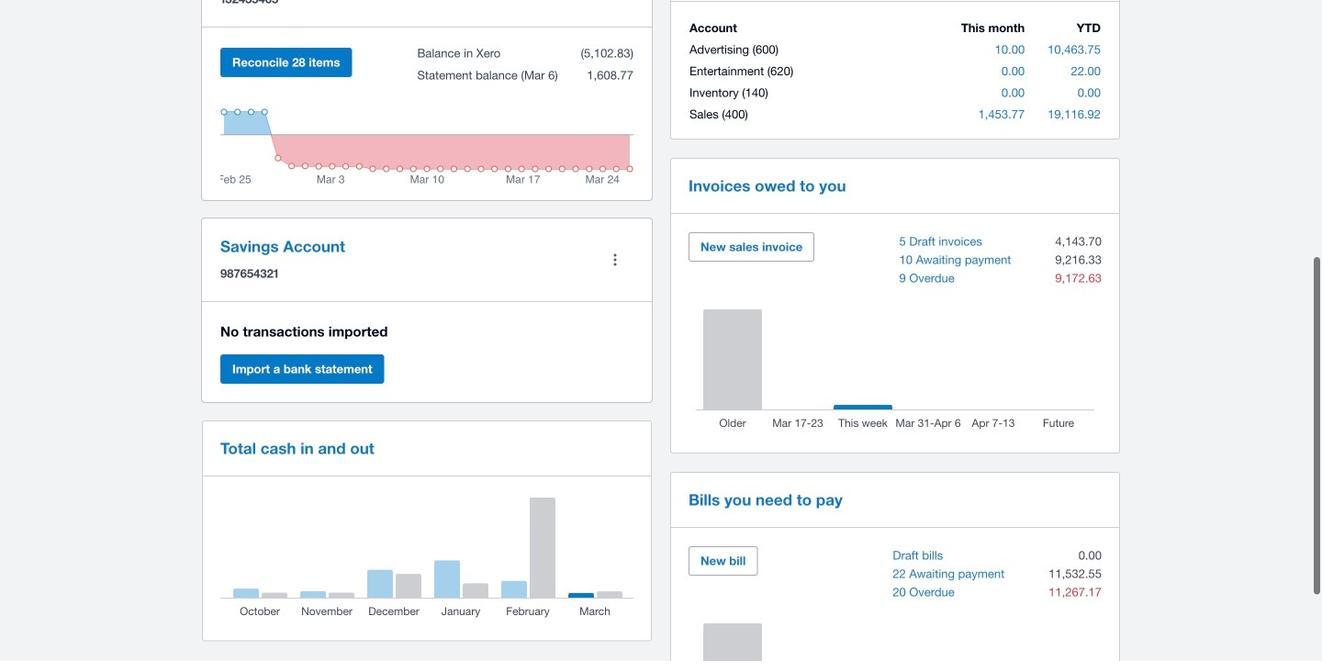 Task type: vqa. For each thing, say whether or not it's contained in the screenshot.
lc
no



Task type: locate. For each thing, give the bounding box(es) containing it.
manage menu toggle image
[[597, 242, 634, 278]]



